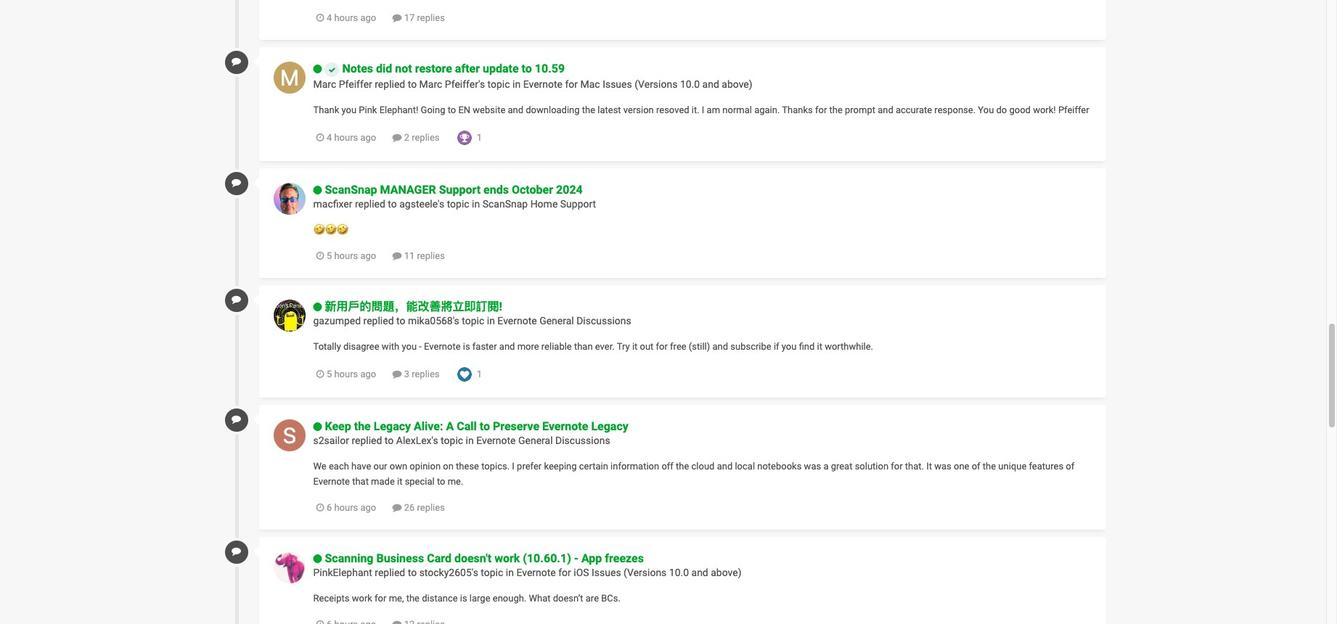 Task type: describe. For each thing, give the bounding box(es) containing it.
0 vertical spatial -
[[419, 341, 422, 352]]

thank
[[313, 104, 339, 115]]

2 marc from the left
[[419, 78, 442, 90]]

新用戶的問題，能改善將立即訂閱!
[[325, 300, 502, 313]]

evernote down mika0568 link
[[424, 341, 461, 352]]

replies for 新用戶的問題，能改善將立即訂閱!
[[412, 369, 440, 379]]

mac
[[580, 78, 600, 90]]

a
[[446, 419, 454, 433]]

1 marc from the left
[[313, 78, 336, 90]]

evernote for mac issues (versions 10.0 and above) link
[[523, 78, 752, 90]]

freezes
[[605, 551, 644, 565]]

in for scansnap manager support ends october 2024
[[472, 198, 480, 210]]

you
[[978, 104, 994, 115]]

comment image left pinkelephant icon
[[232, 546, 241, 556]]

1 horizontal spatial pfeiffer
[[445, 78, 478, 90]]

2 hours from the top
[[334, 132, 358, 143]]

0 horizontal spatial work
[[352, 593, 372, 604]]

a
[[823, 461, 829, 472]]

17 replies
[[402, 12, 445, 23]]

s2sailor link
[[313, 435, 349, 446]]

than
[[574, 341, 593, 352]]

for left me,
[[375, 593, 386, 604]]

macfixer replied to agsteele 's topic in scansnap home support
[[313, 198, 596, 210]]

4 hours ago link for 17 replies
[[316, 12, 376, 23]]

enough.
[[493, 593, 526, 604]]

3 replies link
[[392, 369, 440, 379]]

in for 新用戶的問題，能改善將立即訂閱!
[[487, 315, 495, 327]]

5 hours ago for 新用戶的問題，能改善將立即訂閱!
[[327, 369, 376, 379]]

general for 新用戶的問題，能改善將立即訂閱!
[[539, 315, 574, 327]]

special
[[405, 476, 435, 487]]

going
[[421, 104, 445, 115]]

2 ago from the top
[[360, 132, 376, 143]]

is for scanning business card doesn't work (10.60.1) - app freezes
[[460, 593, 467, 604]]

prefer
[[517, 461, 542, 472]]

totally
[[313, 341, 341, 352]]

1 legacy from the left
[[374, 419, 411, 433]]

1 was from the left
[[804, 461, 821, 472]]

mika0568 link
[[408, 315, 453, 327]]

clock o image for 新用戶的問題，能改善將立即訂閱!
[[316, 369, 324, 379]]

evernote inside we each have our own opinion on these topics.  i prefer keeping certain information off the cloud and local notebooks was a great solution for that.  it was one of the unique features of evernote that made it special to me.
[[313, 476, 350, 487]]

the right keep
[[354, 419, 371, 433]]

to up marc pfeiffer replied to marc pfeiffer 's topic in evernote for mac issues (versions 10.0 and above)
[[522, 61, 532, 75]]

5 hours ago for scansnap manager support ends october 2024
[[327, 250, 376, 261]]

find
[[799, 341, 815, 352]]

hours for keep the legacy alive: a call to preserve evernote legacy
[[334, 502, 358, 513]]

pinkelephant replied to stocky2605 's topic in evernote for ios issues (versions 10.0 and above)
[[313, 567, 741, 578]]

elephant!
[[379, 104, 418, 115]]

clock o image for marc pfeiffer
[[316, 133, 324, 142]]

scanning
[[325, 551, 373, 565]]

's for scansnap manager support ends october 2024
[[438, 198, 444, 210]]

macfixer
[[313, 198, 352, 210]]

5 hours ago link for scansnap manager support ends october 2024
[[316, 250, 376, 261]]

unique
[[998, 461, 1027, 472]]

6
[[327, 502, 332, 513]]

in down update
[[512, 78, 521, 90]]

scanning business card doesn't work (10.60.1) - app freezes
[[325, 551, 644, 565]]

to left alexlex
[[385, 435, 394, 446]]

the right off
[[676, 461, 689, 472]]

do
[[996, 104, 1007, 115]]

out
[[640, 341, 653, 352]]

gazumped replied to mika0568 's topic in evernote general discussions
[[313, 315, 631, 327]]

alexlex
[[396, 435, 432, 446]]

comment image inside 2 replies link
[[392, 133, 402, 142]]

3 replies
[[402, 369, 440, 379]]

distance
[[422, 593, 458, 604]]

1 clock o image from the top
[[316, 13, 324, 22]]

work!
[[1033, 104, 1056, 115]]

0 vertical spatial 10.0
[[680, 78, 700, 90]]

1 horizontal spatial you
[[402, 341, 417, 352]]

that
[[352, 476, 369, 487]]

0 horizontal spatial scansnap
[[325, 183, 377, 196]]

4 hours ago for 2 replies
[[327, 132, 376, 143]]

me.
[[448, 476, 463, 487]]

ever.
[[595, 341, 615, 352]]

to down 新用戶的問題，能改善將立即訂閱! link
[[396, 315, 405, 327]]

for right thanks
[[815, 104, 827, 115]]

try
[[617, 341, 630, 352]]

replies for scansnap manager support ends october 2024
[[417, 250, 445, 261]]

clock o image for keep the legacy alive: a call to preserve evernote legacy
[[316, 503, 324, 512]]

good
[[1009, 104, 1031, 115]]

more
[[517, 341, 539, 352]]

4 hours ago for 17 replies
[[327, 12, 376, 23]]

the right me,
[[406, 593, 420, 604]]

the left unique
[[983, 461, 996, 472]]

one
[[954, 461, 969, 472]]

1 for topic
[[477, 369, 482, 379]]

s2sailor image
[[273, 419, 305, 451]]

certain
[[579, 461, 608, 472]]

information
[[610, 461, 659, 472]]

downloading
[[526, 104, 580, 115]]

keeping
[[544, 461, 577, 472]]

s2sailor
[[313, 435, 349, 446]]

26 replies
[[402, 502, 445, 513]]

go to first unread post image for scanning business card doesn't work (10.60.1) - app freezes
[[313, 554, 322, 564]]

scansnap manager support ends october 2024
[[325, 183, 583, 196]]

doesn't
[[553, 593, 583, 604]]

receipts work for me, the distance is large enough. what doesn't are bcs.
[[313, 593, 621, 604]]

26 replies link
[[392, 502, 445, 513]]

alexlex link
[[396, 435, 432, 446]]

to down business
[[408, 567, 417, 578]]

0 horizontal spatial pfeiffer
[[339, 78, 372, 90]]

1 vertical spatial issues
[[592, 567, 621, 578]]

4 hours ago link for 2 replies
[[316, 132, 376, 143]]

to down manager
[[388, 198, 397, 210]]

resoved
[[656, 104, 689, 115]]

i inside we each have our own opinion on these topics.  i prefer keeping certain information off the cloud and local notebooks was a great solution for that.  it was one of the unique features of evernote that made it special to me.
[[512, 461, 515, 472]]

keep the legacy alive: a call to preserve evernote legacy
[[325, 419, 628, 433]]

disagree
[[343, 341, 379, 352]]

's for keep the legacy alive: a call to preserve evernote legacy
[[432, 435, 438, 446]]

bcs.
[[601, 593, 621, 604]]

1 ago from the top
[[360, 12, 376, 23]]

1 horizontal spatial it
[[632, 341, 637, 352]]

ago for scansnap manager support ends october 2024
[[360, 250, 376, 261]]

accurate
[[896, 104, 932, 115]]

replied for 新用戶的問題，能改善將立即訂閱!
[[363, 315, 394, 327]]

mika0568
[[408, 315, 453, 327]]

evernote down "keep the legacy alive: a call to preserve evernote legacy"
[[476, 435, 516, 446]]

after
[[455, 61, 480, 75]]

thanks
[[782, 104, 813, 115]]

macfixer link
[[313, 198, 352, 210]]

faster
[[472, 341, 497, 352]]

are
[[586, 593, 599, 604]]

marc pfeiffer replied to marc pfeiffer 's topic in evernote for mac issues (versions 10.0 and above)
[[313, 78, 752, 90]]

clock o image for pinkelephant
[[316, 620, 324, 624]]

it inside we each have our own opinion on these topics.  i prefer keeping certain information off the cloud and local notebooks was a great solution for that.  it was one of the unique features of evernote that made it special to me.
[[397, 476, 402, 487]]

ago for 新用戶的問題，能改善將立即訂閱!
[[360, 369, 376, 379]]

comment image down me,
[[392, 620, 402, 624]]

prompt
[[845, 104, 875, 115]]

2024
[[556, 183, 583, 196]]

26
[[404, 502, 415, 513]]

11 replies
[[402, 250, 445, 261]]

normal
[[722, 104, 752, 115]]

features
[[1029, 461, 1063, 472]]

general for keep the legacy alive: a call to preserve evernote legacy
[[518, 435, 553, 446]]

subscribe
[[730, 341, 771, 352]]

great
[[831, 461, 852, 472]]

have
[[351, 461, 371, 472]]

4 for 17 replies
[[327, 12, 332, 23]]

topic for scanning business card doesn't work (10.60.1) - app freezes
[[481, 567, 503, 578]]

notebooks
[[757, 461, 802, 472]]

version
[[623, 104, 654, 115]]

free
[[670, 341, 686, 352]]

comment image inside 26 replies link
[[392, 503, 402, 512]]

comment image left the gazumped icon
[[232, 294, 241, 304]]

pink
[[359, 104, 377, 115]]

topic for keep the legacy alive: a call to preserve evernote legacy
[[441, 435, 463, 446]]

for left the mac
[[565, 78, 578, 90]]

replies right 17
[[417, 12, 445, 23]]

1 vertical spatial above)
[[711, 567, 741, 578]]

and inside we each have our own opinion on these topics.  i prefer keeping certain information off the cloud and local notebooks was a great solution for that.  it was one of the unique features of evernote that made it special to me.
[[717, 461, 733, 472]]

ends
[[483, 183, 509, 196]]



Task type: vqa. For each thing, say whether or not it's contained in the screenshot.
bottommost I
yes



Task type: locate. For each thing, give the bounding box(es) containing it.
in up enough.
[[506, 567, 514, 578]]

3 ago from the top
[[360, 250, 376, 261]]

in up faster
[[487, 315, 495, 327]]

replied right macfixer
[[355, 198, 385, 210]]

clock o image inside 5 hours ago link
[[316, 251, 324, 260]]

1 of from the left
[[972, 461, 980, 472]]

replied down did
[[375, 78, 405, 90]]

5 hours from the top
[[334, 502, 358, 513]]

if
[[774, 341, 779, 352]]

thanks image
[[456, 129, 473, 146]]

response.
[[934, 104, 976, 115]]

11 replies link
[[392, 250, 445, 261]]

gazumped
[[313, 315, 361, 327]]

we each have our own opinion on these topics.  i prefer keeping certain information off the cloud and local notebooks was a great solution for that.  it was one of the unique features of evernote that made it special to me.
[[313, 461, 1074, 487]]

1 vertical spatial support
[[560, 198, 596, 210]]

hours right 6 on the bottom
[[334, 502, 358, 513]]

replies right 11
[[417, 250, 445, 261]]

2 was from the left
[[934, 461, 951, 472]]

pinkelephant image
[[273, 551, 305, 583]]

(versions
[[635, 78, 678, 90], [624, 567, 667, 578]]

replied for scanning business card doesn't work (10.60.1) - app freezes
[[375, 567, 405, 578]]

0 vertical spatial i
[[702, 104, 704, 115]]

新用戶的問題，能改善將立即訂閱! link
[[325, 300, 502, 313]]

1 vertical spatial 4
[[327, 132, 332, 143]]

ago left 11
[[360, 250, 376, 261]]

ago left 17
[[360, 12, 376, 23]]

1 vertical spatial scansnap
[[482, 198, 528, 210]]

business
[[376, 551, 424, 565]]

1 horizontal spatial support
[[560, 198, 596, 210]]

5 down 🤣🤣🤣
[[327, 250, 332, 261]]

the left latest
[[582, 104, 595, 115]]

11
[[404, 250, 415, 261]]

you left pink at the left top of page
[[341, 104, 356, 115]]

general down preserve on the left of page
[[518, 435, 553, 446]]

0 vertical spatial go to first unread post image
[[313, 64, 322, 74]]

0 vertical spatial 5 hours ago
[[327, 250, 376, 261]]

5 for 新用戶的問題，能改善將立即訂閱!
[[327, 369, 332, 379]]

2 4 hours ago link from the top
[[316, 132, 376, 143]]

for
[[565, 78, 578, 90], [815, 104, 827, 115], [656, 341, 668, 352], [891, 461, 903, 472], [558, 567, 571, 578], [375, 593, 386, 604]]

1 4 hours ago from the top
[[327, 12, 376, 23]]

1 for pfeiffer
[[477, 132, 482, 143]]

to left me.
[[437, 476, 445, 487]]

4 for 2 replies
[[327, 132, 332, 143]]

0 vertical spatial (versions
[[635, 78, 678, 90]]

evernote up more
[[497, 315, 537, 327]]

ios
[[574, 567, 589, 578]]

1 vertical spatial evernote general discussions link
[[476, 435, 610, 446]]

topics.
[[481, 461, 510, 472]]

hours down thank
[[334, 132, 358, 143]]

1 vertical spatial i
[[512, 461, 515, 472]]

17 replies link
[[392, 12, 445, 23]]

0 horizontal spatial you
[[341, 104, 356, 115]]

0 horizontal spatial marc pfeiffer link
[[313, 78, 372, 90]]

general up reliable
[[539, 315, 574, 327]]

to left en
[[448, 104, 456, 115]]

evernote down (10.60.1)
[[516, 567, 556, 578]]

it right find
[[817, 341, 822, 352]]

for inside we each have our own opinion on these topics.  i prefer keeping certain information off the cloud and local notebooks was a great solution for that.  it was one of the unique features of evernote that made it special to me.
[[891, 461, 903, 472]]

scanning business card doesn't work (10.60.1) - app freezes link
[[325, 551, 644, 565]]

clock o image down the totally at the bottom left
[[316, 369, 324, 379]]

0 horizontal spatial of
[[972, 461, 980, 472]]

1 vertical spatial general
[[518, 435, 553, 446]]

comment image left the marc pfeiffer image
[[232, 56, 241, 66]]

0 vertical spatial 4 hours ago link
[[316, 12, 376, 23]]

issues
[[603, 78, 632, 90], [592, 567, 621, 578]]

's down doesn't
[[472, 567, 478, 578]]

1 vertical spatial 10.0
[[669, 567, 689, 578]]

go to first unread post image for 新用戶的問題，能改善將立即訂閱!
[[313, 302, 322, 312]]

go to first unread post image for scansnap manager support ends october 2024
[[313, 185, 322, 195]]

2 5 hours ago from the top
[[327, 369, 376, 379]]

2 horizontal spatial you
[[782, 341, 797, 352]]

4 ago from the top
[[360, 369, 376, 379]]

0 vertical spatial 4 hours ago
[[327, 12, 376, 23]]

go to first unread post image up "gazumped" link
[[313, 302, 322, 312]]

comment image left the 26
[[392, 503, 402, 512]]

3 go to first unread post image from the top
[[313, 422, 322, 432]]

en
[[458, 104, 470, 115]]

17
[[404, 12, 415, 23]]

1 go to first unread post image from the top
[[313, 302, 322, 312]]

for left 'that.'
[[891, 461, 903, 472]]

stocky2605
[[419, 567, 472, 578]]

2 horizontal spatial it
[[817, 341, 822, 352]]

marc down restore
[[419, 78, 442, 90]]

topic up faster
[[462, 315, 484, 327]]

2 clock o image from the top
[[316, 503, 324, 512]]

0 vertical spatial scansnap
[[325, 183, 377, 196]]

🤣🤣🤣
[[313, 224, 348, 235]]

1 horizontal spatial work
[[494, 551, 520, 565]]

5 down the totally at the bottom left
[[327, 369, 332, 379]]

marc pfeiffer image
[[273, 61, 305, 93]]

's down scansnap manager support ends october 2024 link
[[438, 198, 444, 210]]

1 5 hours ago link from the top
[[316, 250, 376, 261]]

comment image left "3" on the bottom of page
[[392, 369, 402, 379]]

evernote
[[523, 78, 563, 90], [497, 315, 537, 327], [424, 341, 461, 352], [542, 419, 588, 433], [476, 435, 516, 446], [313, 476, 350, 487], [516, 567, 556, 578]]

2 5 hours ago link from the top
[[316, 369, 376, 379]]

evernote down each
[[313, 476, 350, 487]]

clock o image for macfixer
[[316, 251, 324, 260]]

4 clock o image from the top
[[316, 620, 324, 624]]

own
[[390, 461, 407, 472]]

replied for keep the legacy alive: a call to preserve evernote legacy
[[352, 435, 382, 446]]

5 ago from the top
[[360, 502, 376, 513]]

1 vertical spatial 1
[[477, 369, 482, 379]]

0 vertical spatial 1
[[477, 132, 482, 143]]

0 vertical spatial work
[[494, 551, 520, 565]]

5
[[327, 250, 332, 261], [327, 369, 332, 379]]

support
[[439, 183, 481, 196], [560, 198, 596, 210]]

2 4 from the top
[[327, 132, 332, 143]]

to right the call
[[480, 419, 490, 433]]

evernote general discussions link for keep the legacy alive: a call to preserve evernote legacy
[[476, 435, 610, 446]]

to down not at the left top of page
[[408, 78, 417, 90]]

ago down that
[[360, 502, 376, 513]]

0 horizontal spatial was
[[804, 461, 821, 472]]

4 up check image
[[327, 12, 332, 23]]

0 horizontal spatial i
[[512, 461, 515, 472]]

was left a
[[804, 461, 821, 472]]

1 vertical spatial is
[[460, 593, 467, 604]]

go to first unread post image
[[313, 302, 322, 312], [313, 554, 322, 564]]

our
[[373, 461, 387, 472]]

3
[[404, 369, 409, 379]]

is left large
[[460, 593, 467, 604]]

1 vertical spatial 4 hours ago
[[327, 132, 376, 143]]

1 clock o image from the top
[[316, 369, 324, 379]]

comment image
[[392, 13, 402, 22], [232, 56, 241, 66], [392, 133, 402, 142], [392, 251, 402, 260], [232, 294, 241, 304], [392, 503, 402, 512], [232, 546, 241, 556], [392, 620, 402, 624]]

thank you pink elephant!  going to en website and downloading the latest version resoved it. i am normal again.         thanks for the prompt and accurate response. you do good work!             pfeiffer
[[313, 104, 1089, 115]]

comment image
[[232, 178, 241, 187], [392, 369, 402, 379], [232, 414, 241, 424]]

replies for keep the legacy alive: a call to preserve evernote legacy
[[417, 502, 445, 513]]

evernote general discussions link for 新用戶的問題，能改善將立即訂閱!
[[497, 315, 631, 327]]

1 right like image
[[477, 369, 482, 379]]

0 horizontal spatial it
[[397, 476, 402, 487]]

discussions up ever.
[[576, 315, 631, 327]]

receipts
[[313, 593, 349, 604]]

0 vertical spatial is
[[463, 341, 470, 352]]

go to first unread post image for keep the legacy alive: a call to preserve evernote legacy
[[313, 422, 322, 432]]

call
[[457, 419, 477, 433]]

4 hours from the top
[[334, 369, 358, 379]]

1 vertical spatial 5 hours ago
[[327, 369, 376, 379]]

's
[[478, 78, 485, 90], [438, 198, 444, 210], [453, 315, 459, 327], [432, 435, 438, 446], [472, 567, 478, 578]]

comment image left 17
[[392, 13, 402, 22]]

- up 3 replies
[[419, 341, 422, 352]]

comment image for scansnap
[[232, 178, 241, 187]]

1 vertical spatial work
[[352, 593, 372, 604]]

totally disagree with you - evernote is faster and more reliable than ever.  try it out for free (still) and subscribe if you find it worthwhile.
[[313, 341, 873, 352]]

in for keep the legacy alive: a call to preserve evernote legacy
[[466, 435, 474, 446]]

0 vertical spatial go to first unread post image
[[313, 302, 322, 312]]

5 hours ago down disagree
[[327, 369, 376, 379]]

legacy up alexlex link on the left of the page
[[374, 419, 411, 433]]

2 clock o image from the top
[[316, 133, 324, 142]]

pfeiffer down after
[[445, 78, 478, 90]]

2 5 from the top
[[327, 369, 332, 379]]

ago down disagree
[[360, 369, 376, 379]]

1 vertical spatial 5
[[327, 369, 332, 379]]

0 vertical spatial general
[[539, 315, 574, 327]]

what
[[529, 593, 551, 604]]

3 clock o image from the top
[[316, 251, 324, 260]]

0 horizontal spatial marc
[[313, 78, 336, 90]]

reliable
[[541, 341, 572, 352]]

like image
[[456, 366, 473, 383]]

1 vertical spatial -
[[574, 551, 578, 565]]

ago for keep the legacy alive: a call to preserve evernote legacy
[[360, 502, 376, 513]]

0 horizontal spatial legacy
[[374, 419, 411, 433]]

gazumped image
[[273, 300, 305, 331]]

keep
[[325, 419, 351, 433]]

large
[[470, 593, 490, 604]]

1 5 from the top
[[327, 250, 332, 261]]

of right the one
[[972, 461, 980, 472]]

's down 新用戶的問題，能改善將立即訂閱! on the left
[[453, 315, 459, 327]]

1 4 from the top
[[327, 12, 332, 23]]

go to first unread post image left check image
[[313, 64, 322, 74]]

comment image inside 3 replies link
[[392, 369, 402, 379]]

i right it.
[[702, 104, 704, 115]]

it
[[632, 341, 637, 352], [817, 341, 822, 352], [397, 476, 402, 487]]

app
[[581, 551, 602, 565]]

work up pinkelephant replied to stocky2605 's topic in evernote for ios issues (versions 10.0 and above)
[[494, 551, 520, 565]]

0 vertical spatial support
[[439, 183, 481, 196]]

replied up 'have'
[[352, 435, 382, 446]]

2 horizontal spatial pfeiffer
[[1058, 104, 1089, 115]]

4 hours ago down pink at the left top of page
[[327, 132, 376, 143]]

keep the legacy alive: a call to preserve evernote legacy link
[[325, 419, 628, 433]]

's for scanning business card doesn't work (10.60.1) - app freezes
[[472, 567, 478, 578]]

1 horizontal spatial scansnap
[[482, 198, 528, 210]]

comment image inside the 11 replies link
[[392, 251, 402, 260]]

1 vertical spatial 5 hours ago link
[[316, 369, 376, 379]]

comment image left the 2
[[392, 133, 402, 142]]

0 vertical spatial issues
[[603, 78, 632, 90]]

marc
[[313, 78, 336, 90], [419, 78, 442, 90]]

's down after
[[478, 78, 485, 90]]

1 vertical spatial comment image
[[392, 369, 402, 379]]

in down the call
[[466, 435, 474, 446]]

(still)
[[689, 341, 710, 352]]

with
[[382, 341, 399, 352]]

replied up with
[[363, 315, 394, 327]]

i left prefer
[[512, 461, 515, 472]]

5 hours ago link down 🤣🤣🤣
[[316, 250, 376, 261]]

1 5 hours ago from the top
[[327, 250, 376, 261]]

0 vertical spatial comment image
[[232, 178, 241, 187]]

2
[[404, 132, 409, 143]]

topic for 新用戶的問題，能改善將立即訂閱!
[[462, 315, 484, 327]]

1 marc pfeiffer link from the left
[[313, 78, 372, 90]]

2 1 from the top
[[477, 369, 482, 379]]

work right the receipts
[[352, 593, 372, 604]]

was
[[804, 461, 821, 472], [934, 461, 951, 472]]

opinion
[[410, 461, 441, 472]]

and
[[702, 78, 719, 90], [508, 104, 523, 115], [878, 104, 893, 115], [499, 341, 515, 352], [712, 341, 728, 352], [717, 461, 733, 472], [691, 567, 708, 578]]

check image
[[328, 66, 336, 73]]

hours
[[334, 12, 358, 23], [334, 132, 358, 143], [334, 250, 358, 261], [334, 369, 358, 379], [334, 502, 358, 513]]

go to first unread post image
[[313, 64, 322, 74], [313, 185, 322, 195], [313, 422, 322, 432]]

for right out
[[656, 341, 668, 352]]

clock o image inside 6 hours ago link
[[316, 503, 324, 512]]

i
[[702, 104, 704, 115], [512, 461, 515, 472]]

in for scanning business card doesn't work (10.60.1) - app freezes
[[506, 567, 514, 578]]

evernote up keeping
[[542, 419, 588, 433]]

3 hours from the top
[[334, 250, 358, 261]]

pinkelephant
[[313, 567, 372, 578]]

-
[[419, 341, 422, 352], [574, 551, 578, 565]]

it down own
[[397, 476, 402, 487]]

marc pfeiffer link down the notes did not restore after update to 10.59 link
[[419, 78, 478, 90]]

to
[[522, 61, 532, 75], [408, 78, 417, 90], [448, 104, 456, 115], [388, 198, 397, 210], [396, 315, 405, 327], [480, 419, 490, 433], [385, 435, 394, 446], [437, 476, 445, 487], [408, 567, 417, 578]]

1 horizontal spatial i
[[702, 104, 704, 115]]

above)
[[722, 78, 752, 90], [711, 567, 741, 578]]

0 vertical spatial evernote general discussions link
[[497, 315, 631, 327]]

restore
[[415, 61, 452, 75]]

topic for scansnap manager support ends october 2024
[[447, 198, 469, 210]]

(versions up resoved
[[635, 78, 678, 90]]

5 for scansnap manager support ends october 2024
[[327, 250, 332, 261]]

comment image inside 17 replies "link"
[[392, 13, 402, 22]]

1 horizontal spatial legacy
[[591, 419, 628, 433]]

's for 新用戶的問題，能改善將立即訂閱!
[[453, 315, 459, 327]]

1 horizontal spatial was
[[934, 461, 951, 472]]

1 4 hours ago link from the top
[[316, 12, 376, 23]]

0 vertical spatial above)
[[722, 78, 752, 90]]

4 hours ago link up the notes
[[316, 12, 376, 23]]

discussions for keep the legacy alive: a call to preserve evernote legacy
[[555, 435, 610, 446]]

hours for 新用戶的問題，能改善將立即訂閱!
[[334, 369, 358, 379]]

5 hours ago link for 新用戶的問題，能改善將立即訂閱!
[[316, 369, 376, 379]]

comment image for keep
[[232, 414, 241, 424]]

topic down a
[[441, 435, 463, 446]]

am
[[707, 104, 720, 115]]

ago down pink at the left top of page
[[360, 132, 376, 143]]

1 go to first unread post image from the top
[[313, 64, 322, 74]]

1 vertical spatial discussions
[[555, 435, 610, 446]]

you right if
[[782, 341, 797, 352]]

evernote down the 10.59 in the left top of the page
[[523, 78, 563, 90]]

macfixer image
[[273, 183, 305, 215]]

0 vertical spatial 4
[[327, 12, 332, 23]]

cloud
[[691, 461, 715, 472]]

2 of from the left
[[1066, 461, 1074, 472]]

go to first unread post image up s2sailor
[[313, 422, 322, 432]]

0 vertical spatial discussions
[[576, 315, 631, 327]]

go to first unread post image up pinkelephant link
[[313, 554, 322, 564]]

1 vertical spatial 4 hours ago link
[[316, 132, 376, 143]]

1 vertical spatial go to first unread post image
[[313, 185, 322, 195]]

0 horizontal spatial -
[[419, 341, 422, 352]]

2 4 hours ago from the top
[[327, 132, 376, 143]]

1 horizontal spatial marc
[[419, 78, 442, 90]]

1 horizontal spatial marc pfeiffer link
[[419, 78, 478, 90]]

clock o image
[[316, 13, 324, 22], [316, 133, 324, 142], [316, 251, 324, 260], [316, 620, 324, 624]]

not
[[395, 61, 412, 75]]

pfeiffer right work!
[[1058, 104, 1089, 115]]

gazumped link
[[313, 315, 361, 327]]

card
[[427, 551, 451, 565]]

2 marc pfeiffer link from the left
[[419, 78, 478, 90]]

of right features
[[1066, 461, 1074, 472]]

support up macfixer replied to agsteele 's topic in scansnap home support
[[439, 183, 481, 196]]

2 replies
[[402, 132, 440, 143]]

2 go to first unread post image from the top
[[313, 554, 322, 564]]

solution
[[855, 461, 888, 472]]

it.
[[692, 104, 699, 115]]

off
[[662, 461, 673, 472]]

discussions for 新用戶的問題，能改善將立即訂閱!
[[576, 315, 631, 327]]

replied for scansnap manager support ends october 2024
[[355, 198, 385, 210]]

local
[[735, 461, 755, 472]]

0 vertical spatial 5
[[327, 250, 332, 261]]

hours for scansnap manager support ends october 2024
[[334, 250, 358, 261]]

1 vertical spatial go to first unread post image
[[313, 554, 322, 564]]

is for 新用戶的問題，能改善將立即訂閱!
[[463, 341, 470, 352]]

2 replies link
[[392, 132, 440, 143]]

of
[[972, 461, 980, 472], [1066, 461, 1074, 472]]

1 horizontal spatial -
[[574, 551, 578, 565]]

0 vertical spatial clock o image
[[316, 369, 324, 379]]

5 hours ago down 🤣🤣🤣
[[327, 250, 376, 261]]

4
[[327, 12, 332, 23], [327, 132, 332, 143]]

1 horizontal spatial of
[[1066, 461, 1074, 472]]

1 1 from the top
[[477, 132, 482, 143]]

's down alive:
[[432, 435, 438, 446]]

for left "ios"
[[558, 567, 571, 578]]

legacy
[[374, 419, 411, 433], [591, 419, 628, 433]]

replies right the 2
[[412, 132, 440, 143]]

2 go to first unread post image from the top
[[313, 185, 322, 195]]

2 legacy from the left
[[591, 419, 628, 433]]

go to first unread post image up macfixer
[[313, 185, 322, 195]]

replied
[[375, 78, 405, 90], [355, 198, 385, 210], [363, 315, 394, 327], [352, 435, 382, 446], [375, 567, 405, 578]]

topic down scansnap manager support ends october 2024 link
[[447, 198, 469, 210]]

notes did not restore after update to 10.59
[[339, 61, 565, 75]]

evernote for ios issues (versions 10.0 and above) link
[[516, 567, 741, 578]]

1 vertical spatial clock o image
[[316, 503, 324, 512]]

4 hours ago
[[327, 12, 376, 23], [327, 132, 376, 143]]

10.59
[[535, 61, 565, 75]]

october
[[512, 183, 553, 196]]

0 horizontal spatial support
[[439, 183, 481, 196]]

1 hours from the top
[[334, 12, 358, 23]]

2 vertical spatial comment image
[[232, 414, 241, 424]]

1 right 'thanks' icon
[[477, 132, 482, 143]]

the
[[582, 104, 595, 115], [829, 104, 843, 115], [354, 419, 371, 433], [676, 461, 689, 472], [983, 461, 996, 472], [406, 593, 420, 604]]

was right it
[[934, 461, 951, 472]]

topic down update
[[487, 78, 510, 90]]

comment image left s2sailor icon at the bottom of page
[[232, 414, 241, 424]]

2 vertical spatial go to first unread post image
[[313, 422, 322, 432]]

evernote general discussions link up reliable
[[497, 315, 631, 327]]

- up "ios"
[[574, 551, 578, 565]]

scansnap manager support ends october 2024 link
[[325, 183, 583, 196]]

clock o image inside 5 hours ago link
[[316, 369, 324, 379]]

on
[[443, 461, 454, 472]]

0 vertical spatial 5 hours ago link
[[316, 250, 376, 261]]

replies right the 26
[[417, 502, 445, 513]]

clock o image
[[316, 369, 324, 379], [316, 503, 324, 512]]

to inside we each have our own opinion on these topics.  i prefer keeping certain information off the cloud and local notebooks was a great solution for that.  it was one of the unique features of evernote that made it special to me.
[[437, 476, 445, 487]]

(versions down freezes
[[624, 567, 667, 578]]

support down 2024 at top
[[560, 198, 596, 210]]

s2sailor replied to alexlex 's topic in evernote general discussions
[[313, 435, 610, 446]]

the left prompt
[[829, 104, 843, 115]]

1 vertical spatial (versions
[[624, 567, 667, 578]]



